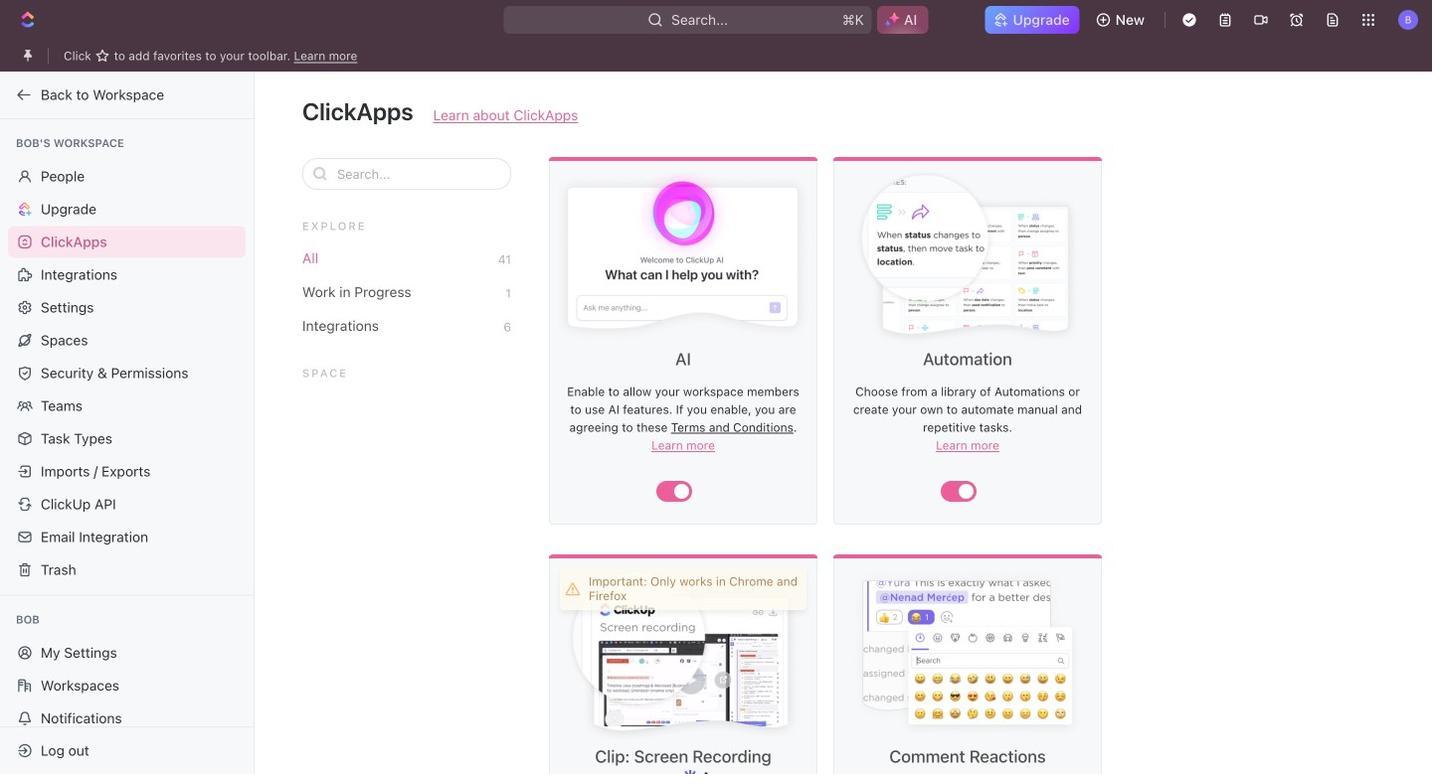 Task type: locate. For each thing, give the bounding box(es) containing it.
Search... text field
[[337, 159, 500, 189]]



Task type: vqa. For each thing, say whether or not it's contained in the screenshot.
Search... text field
yes



